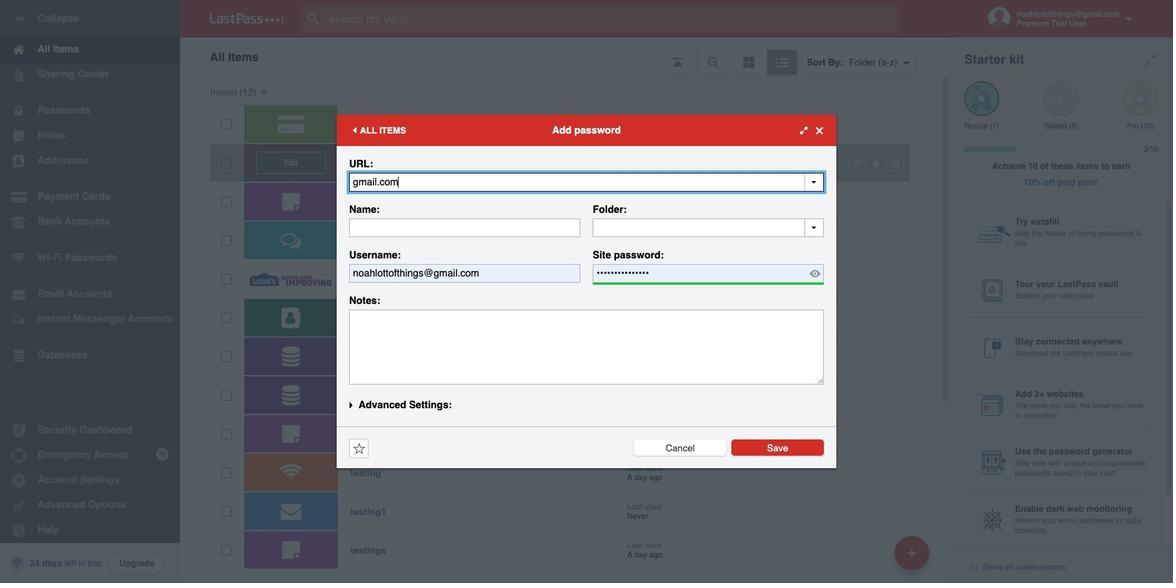 Task type: vqa. For each thing, say whether or not it's contained in the screenshot.
New item element
no



Task type: locate. For each thing, give the bounding box(es) containing it.
search my vault text field
[[301, 5, 924, 33]]

new item image
[[908, 549, 917, 558]]

None password field
[[593, 264, 824, 283]]

dialog
[[337, 115, 837, 469]]

vault options navigation
[[180, 38, 950, 75]]

new item navigation
[[891, 533, 938, 584]]

None text field
[[349, 219, 581, 238]]

lastpass image
[[210, 13, 284, 24]]

None text field
[[349, 173, 824, 192], [593, 219, 824, 238], [349, 264, 581, 283], [349, 310, 824, 385], [349, 173, 824, 192], [593, 219, 824, 238], [349, 264, 581, 283], [349, 310, 824, 385]]



Task type: describe. For each thing, give the bounding box(es) containing it.
main navigation navigation
[[0, 0, 180, 584]]

Search search field
[[301, 5, 924, 33]]



